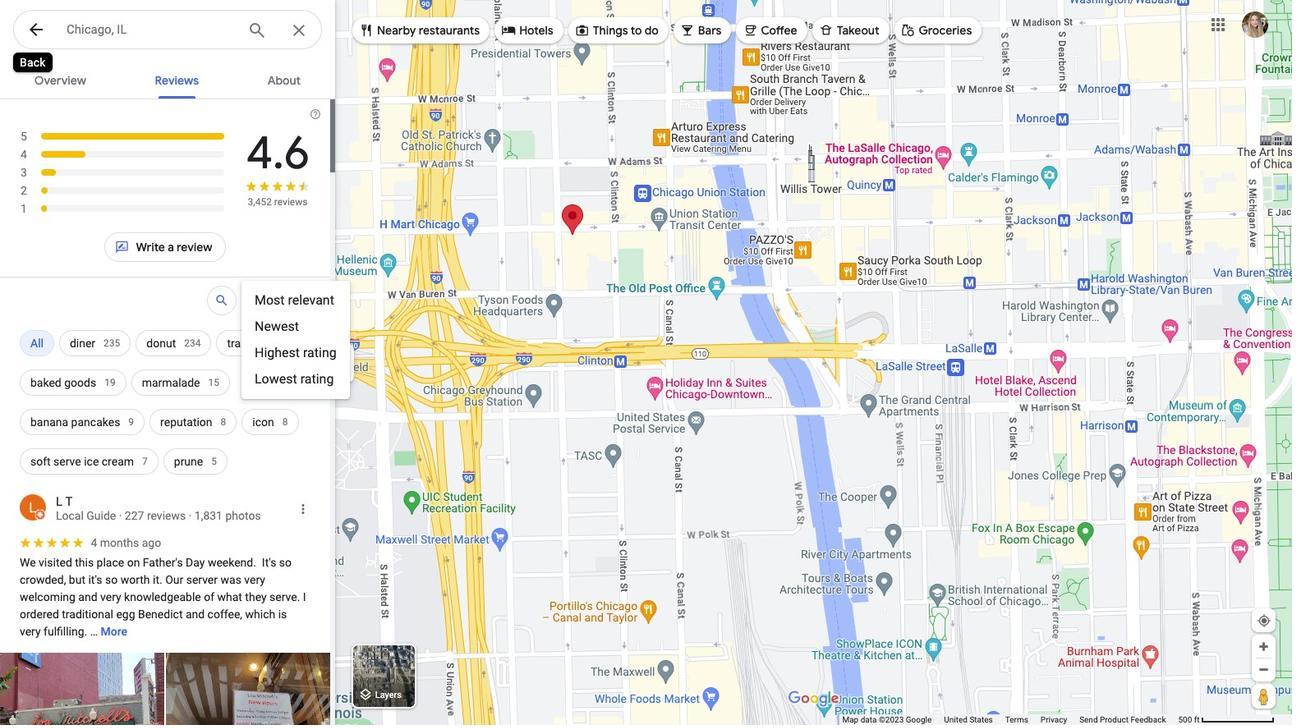 Task type: describe. For each thing, give the bounding box(es) containing it.
banana pancakes, mentioned in 9 reviews radio
[[20, 403, 145, 442]]

baked
[[30, 376, 61, 390]]

weekend.
[[208, 556, 256, 570]]

crowded,
[[20, 574, 66, 587]]

4 stars, 589 reviews image
[[20, 145, 225, 164]]

layers
[[375, 691, 402, 701]]

reviews inside l t local guide · 227 reviews · 1,831 photos
[[147, 510, 186, 523]]

5 inside prune 5
[[211, 456, 217, 468]]

reputation, mentioned in 8 reviews radio
[[150, 403, 237, 442]]

privacy
[[1041, 716, 1068, 725]]

place
[[97, 556, 124, 570]]

privacy button
[[1041, 715, 1068, 726]]

soft serve ice cream 7
[[30, 455, 148, 468]]

reputation
[[160, 416, 213, 429]]

ago
[[142, 537, 161, 550]]

hotels
[[520, 23, 554, 38]]

fulfilling.
[[44, 625, 87, 639]]

 things to do
[[575, 21, 659, 39]]

prune
[[174, 455, 203, 468]]

our
[[165, 574, 183, 587]]

donut, mentioned in 234 reviews radio
[[136, 324, 212, 363]]

ordered
[[20, 608, 59, 621]]

0 vertical spatial so
[[279, 556, 292, 570]]

3
[[21, 166, 27, 179]]

show your location image
[[1257, 614, 1272, 629]]

227
[[125, 510, 144, 523]]

2
[[21, 184, 27, 197]]

t
[[65, 495, 73, 510]]

donut
[[147, 337, 176, 350]]

more button
[[101, 612, 127, 653]]

l
[[56, 495, 63, 510]]

banana
[[30, 416, 68, 429]]

newest
[[255, 319, 299, 334]]

donut 234
[[147, 337, 201, 350]]


[[680, 21, 695, 39]]

about
[[268, 73, 301, 88]]

2 · from the left
[[189, 510, 192, 523]]

diner
[[70, 337, 95, 350]]

it's
[[88, 574, 102, 587]]

train, mentioned in 37 reviews radio
[[217, 324, 280, 363]]

reviews
[[155, 73, 199, 88]]

19
[[104, 377, 116, 389]]

500 ft button
[[1179, 716, 1275, 725]]

footer inside google maps element
[[843, 715, 1179, 726]]

4.6
[[246, 124, 310, 182]]

day
[[186, 556, 205, 570]]

 coffee
[[743, 21, 798, 39]]

map data ©2023 google
[[843, 716, 932, 725]]

7
[[142, 456, 148, 468]]

collapse side panel image
[[336, 354, 354, 372]]

 write a review
[[115, 238, 212, 256]]

refine reviews option group
[[20, 324, 311, 482]]

knowledgeable
[[124, 591, 201, 604]]

baked goods 19
[[30, 376, 116, 390]]

overview button
[[21, 59, 99, 99]]

lowest
[[255, 371, 297, 387]]

icon, mentioned in 8 reviews radio
[[242, 403, 299, 442]]

5 stars, 2,546 reviews image
[[20, 127, 226, 145]]

l t local guide · 227 reviews · 1,831 photos
[[56, 495, 261, 523]]

what
[[217, 591, 242, 604]]

send product feedback button
[[1080, 715, 1167, 726]]

1
[[21, 202, 27, 215]]

soft
[[30, 455, 51, 468]]

terms button
[[1006, 715, 1029, 726]]

united states
[[944, 716, 993, 725]]

we visited this place on father's day weekend.  it's so crowded, but it's so worth it. our server was very welcoming and very knowledgeable of what they serve. i ordered traditional egg benedict and coffee, which is very fulfilling. …
[[20, 556, 309, 639]]

235
[[104, 338, 120, 349]]

 search field
[[13, 10, 322, 53]]

sort image
[[253, 293, 267, 308]]

it.
[[153, 574, 162, 587]]

15
[[208, 377, 219, 389]]

lou mitchell's main content
[[0, 59, 335, 726]]

4.6 stars image
[[245, 180, 311, 196]]

3,452
[[248, 196, 272, 208]]

1 stars, 59 reviews image
[[20, 200, 225, 218]]

500 ft
[[1179, 716, 1200, 725]]

of
[[204, 591, 215, 604]]

things
[[593, 23, 628, 38]]

feedback
[[1131, 716, 1167, 725]]

takeout
[[837, 23, 880, 38]]

rating for lowest rating
[[301, 371, 334, 387]]

zoom out image
[[1258, 664, 1271, 676]]

nearby
[[377, 23, 416, 38]]

4 for 4
[[21, 148, 27, 161]]

highest rating
[[255, 345, 337, 361]]

worth
[[121, 574, 150, 587]]

welcoming
[[20, 591, 76, 604]]

…
[[90, 625, 98, 639]]

 nearby restaurants
[[359, 21, 480, 39]]

coffee
[[761, 23, 798, 38]]

is
[[278, 608, 287, 621]]

train 37
[[227, 337, 269, 350]]


[[501, 21, 516, 39]]

more
[[101, 625, 127, 639]]

1 vertical spatial and
[[186, 608, 205, 621]]



Task type: locate. For each thing, give the bounding box(es) containing it.
 button
[[13, 10, 59, 53]]

map
[[843, 716, 859, 725]]

lowest rating
[[255, 371, 334, 387]]

0 vertical spatial reviews
[[274, 196, 308, 208]]

2 horizontal spatial very
[[244, 574, 265, 587]]

about button
[[254, 59, 314, 99]]

1 horizontal spatial very
[[100, 591, 121, 604]]

write
[[136, 240, 165, 255]]

benedict
[[138, 608, 183, 621]]

1 vertical spatial rating
[[301, 371, 334, 387]]

diner, mentioned in 235 reviews radio
[[59, 324, 131, 363]]

0 horizontal spatial 5
[[21, 130, 27, 143]]

8 right icon
[[283, 417, 288, 428]]

1,831
[[195, 510, 223, 523]]

tab list
[[0, 59, 335, 99]]


[[575, 21, 590, 39]]

show street view coverage image
[[1252, 685, 1276, 709]]

reviews down 4.6 stars 'image'
[[274, 196, 308, 208]]


[[743, 21, 758, 39]]

·
[[119, 510, 122, 523], [189, 510, 192, 523]]

4 for 4 months ago
[[91, 537, 97, 550]]

google maps element
[[0, 0, 1293, 726]]

©2023
[[879, 716, 904, 725]]

5 up 3
[[21, 130, 27, 143]]

icon 8
[[253, 416, 288, 429]]

2 stars, 70 reviews image
[[20, 182, 225, 200]]

most relevant
[[255, 293, 334, 308]]

product
[[1100, 716, 1129, 725]]

groceries
[[919, 23, 972, 38]]

marmalade, mentioned in 15 reviews radio
[[131, 363, 230, 403]]

footer containing map data ©2023 google
[[843, 715, 1179, 726]]

1 vertical spatial 4
[[91, 537, 97, 550]]


[[901, 21, 916, 39]]

0 horizontal spatial reviews
[[147, 510, 186, 523]]

1 horizontal spatial reviews
[[274, 196, 308, 208]]

father's
[[143, 556, 183, 570]]

8 inside reputation 8
[[221, 417, 226, 428]]

so right it's
[[279, 556, 292, 570]]


[[26, 18, 46, 41]]

· left 227
[[119, 510, 122, 523]]

reviews
[[274, 196, 308, 208], [147, 510, 186, 523]]

united
[[944, 716, 968, 725]]

0 horizontal spatial 4
[[21, 148, 27, 161]]

5 right prune
[[211, 456, 217, 468]]


[[115, 238, 129, 256]]

guide
[[87, 510, 116, 523]]

states
[[970, 716, 993, 725]]

37
[[258, 338, 269, 349]]

1 vertical spatial so
[[105, 574, 118, 587]]

very up they
[[244, 574, 265, 587]]

most
[[255, 293, 285, 308]]

1 horizontal spatial 4
[[91, 537, 97, 550]]

google account: michelle dermenjian  
(michelle.dermenjian@adept.ai) image
[[1243, 11, 1269, 37]]

1 horizontal spatial ·
[[189, 510, 192, 523]]

4 up 3
[[21, 148, 27, 161]]

icon
[[253, 416, 274, 429]]

local
[[56, 510, 84, 523]]

menu
[[242, 281, 350, 399]]

 bars
[[680, 21, 722, 39]]


[[359, 21, 374, 39]]

5 stars image
[[20, 537, 86, 549]]

reviews button
[[142, 59, 212, 99]]

1 8 from the left
[[221, 417, 226, 428]]

we
[[20, 556, 36, 570]]

1 horizontal spatial so
[[279, 556, 292, 570]]

rating up lowest rating
[[303, 345, 337, 361]]

1 vertical spatial reviews
[[147, 510, 186, 523]]

1 vertical spatial 5
[[211, 456, 217, 468]]

united states button
[[944, 715, 993, 726]]

0 vertical spatial rating
[[303, 345, 337, 361]]

soft serve ice cream, mentioned in 7 reviews radio
[[20, 442, 158, 482]]

menu inside google maps element
[[242, 281, 350, 399]]

train
[[227, 337, 250, 350]]

3 stars, 188 reviews image
[[20, 164, 225, 182]]

google
[[906, 716, 932, 725]]

do
[[645, 23, 659, 38]]

zoom in image
[[1258, 641, 1271, 653]]

cream
[[102, 455, 134, 468]]

very up egg
[[100, 591, 121, 604]]

none field inside chicago, il field
[[67, 20, 234, 39]]

· left 1,831 on the left bottom of the page
[[189, 510, 192, 523]]

0 horizontal spatial ·
[[119, 510, 122, 523]]

0 vertical spatial very
[[244, 574, 265, 587]]

terms
[[1006, 716, 1029, 725]]

1 horizontal spatial and
[[186, 608, 205, 621]]

rating left collapse side panel image
[[301, 371, 334, 387]]

i
[[303, 591, 306, 604]]

coffee,
[[208, 608, 242, 621]]

all
[[30, 337, 44, 350]]

highest
[[255, 345, 300, 361]]

8 right reputation
[[221, 417, 226, 428]]

bars
[[698, 23, 722, 38]]

rating for highest rating
[[303, 345, 337, 361]]

so right the it's
[[105, 574, 118, 587]]

1 horizontal spatial 8
[[283, 417, 288, 428]]

menu containing most relevant
[[242, 281, 350, 399]]

 takeout
[[819, 21, 880, 39]]

actions for l t's review image
[[296, 502, 311, 517]]

very down ordered
[[20, 625, 41, 639]]

search reviews image
[[215, 293, 230, 308]]

baked goods, mentioned in 19 reviews radio
[[20, 363, 126, 403]]

reviews up ago
[[147, 510, 186, 523]]

pancakes
[[71, 416, 120, 429]]

 groceries
[[901, 21, 972, 39]]

relevant
[[288, 293, 334, 308]]

1 horizontal spatial 5
[[211, 456, 217, 468]]

tab list inside google maps element
[[0, 59, 335, 99]]

All reviews radio
[[20, 324, 54, 363]]

1 vertical spatial very
[[100, 591, 121, 604]]

0 horizontal spatial so
[[105, 574, 118, 587]]

serve
[[53, 455, 81, 468]]

234
[[184, 338, 201, 349]]

9
[[128, 417, 134, 428]]

marmalade
[[142, 376, 200, 390]]

and
[[78, 591, 97, 604], [186, 608, 205, 621]]

prune 5
[[174, 455, 217, 468]]

photo of l t image
[[20, 495, 46, 521]]

None field
[[67, 20, 234, 39]]

8 inside icon 8
[[283, 417, 288, 428]]

2 8 from the left
[[283, 417, 288, 428]]

sort button
[[242, 281, 311, 321]]

server
[[186, 574, 218, 587]]

egg
[[116, 608, 135, 621]]

4 months ago
[[91, 537, 161, 550]]

8 for icon
[[283, 417, 288, 428]]

and up traditional
[[78, 591, 97, 604]]

0 vertical spatial 4
[[21, 148, 27, 161]]

data
[[861, 716, 877, 725]]

2 vertical spatial very
[[20, 625, 41, 639]]

prune, mentioned in 5 reviews radio
[[163, 442, 228, 482]]

this
[[75, 556, 94, 570]]

footer
[[843, 715, 1179, 726]]

0 vertical spatial 5
[[21, 130, 27, 143]]

on
[[127, 556, 140, 570]]

 hotels
[[501, 21, 554, 39]]

0 horizontal spatial 8
[[221, 417, 226, 428]]

so
[[279, 556, 292, 570], [105, 574, 118, 587]]

0 vertical spatial and
[[78, 591, 97, 604]]

which
[[245, 608, 275, 621]]

tab list containing overview
[[0, 59, 335, 99]]

8 for reputation
[[221, 417, 226, 428]]

Chicago, IL field
[[13, 10, 322, 50]]

they
[[245, 591, 267, 604]]

500
[[1179, 716, 1193, 725]]

4 inside image
[[21, 148, 27, 161]]

and down of
[[186, 608, 205, 621]]

1 · from the left
[[119, 510, 122, 523]]

goods
[[64, 376, 96, 390]]

but
[[69, 574, 85, 587]]

0 horizontal spatial and
[[78, 591, 97, 604]]

restaurants
[[419, 23, 480, 38]]

was
[[221, 574, 241, 587]]

0 horizontal spatial very
[[20, 625, 41, 639]]

4 up this
[[91, 537, 97, 550]]

send product feedback
[[1080, 716, 1167, 725]]

5 inside image
[[21, 130, 27, 143]]



Task type: vqa. For each thing, say whether or not it's contained in the screenshot.


